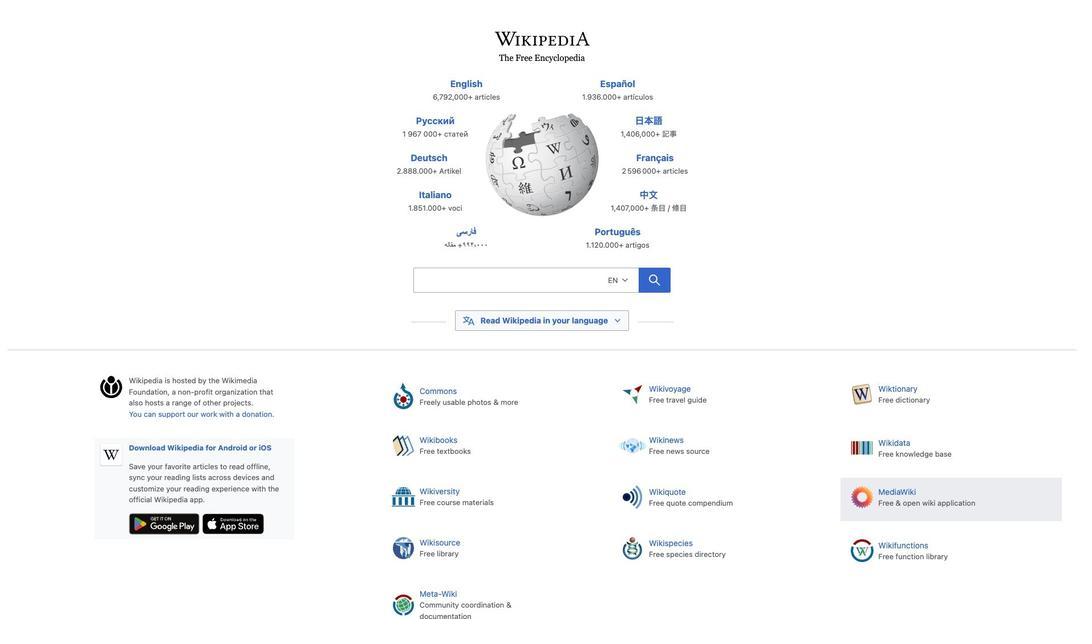 Task type: describe. For each thing, give the bounding box(es) containing it.
other projects element
[[382, 376, 1077, 620]]



Task type: locate. For each thing, give the bounding box(es) containing it.
None search field
[[388, 265, 696, 300], [414, 268, 638, 293], [388, 265, 696, 300], [414, 268, 638, 293]]

top languages element
[[385, 77, 700, 262]]



Task type: vqa. For each thing, say whether or not it's contained in the screenshot.
the 'All languages' element
no



